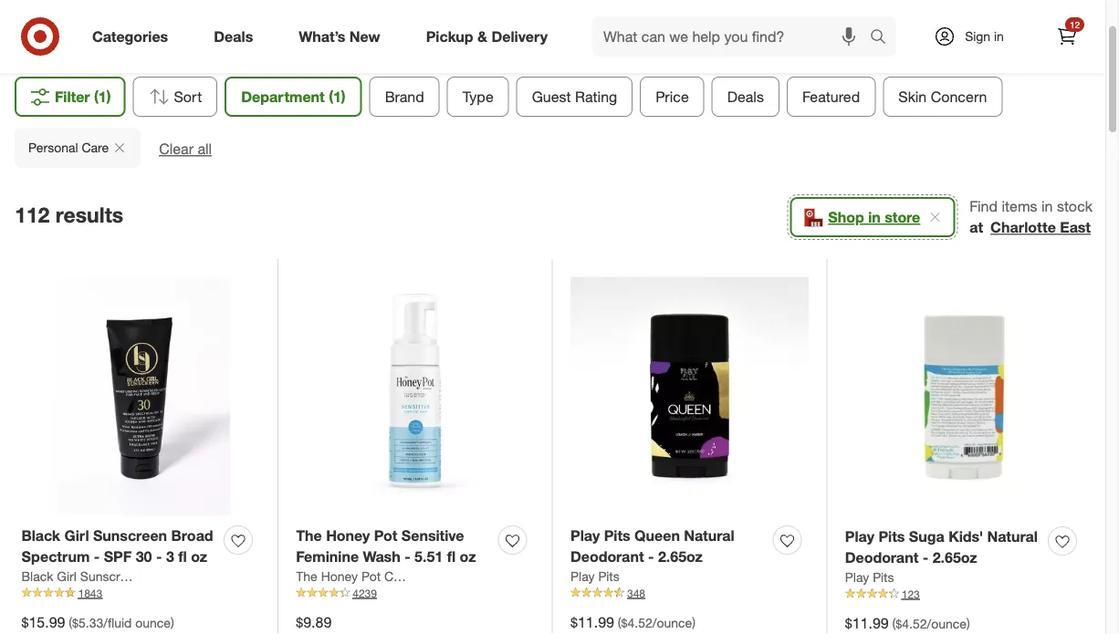 Task type: locate. For each thing, give the bounding box(es) containing it.
1 oz from the left
[[191, 548, 207, 566]]

play pits link for play pits suga kids' natural deodorant - 2.65oz
[[846, 569, 895, 587]]

(1) right department
[[329, 88, 346, 106]]

2 horizontal spatial (
[[893, 616, 896, 632]]

sunscreen
[[93, 527, 167, 545], [80, 569, 142, 585]]

in for shop in store
[[869, 208, 881, 226]]

clear all button
[[159, 139, 212, 160]]

$11.99 ( $4.52 /ounce ) for -
[[571, 614, 696, 632]]

0 vertical spatial the
[[296, 527, 322, 545]]

What can we help you find? suggestions appear below search field
[[593, 16, 875, 57]]

charlotte east button
[[991, 217, 1092, 238]]

honey inside the honey pot sensitive feminine wash - 5.51 fl oz
[[326, 527, 370, 545]]

the honey pot sensitive feminine wash - 5.51 fl oz image
[[296, 277, 534, 515], [296, 277, 534, 515]]

/ounce for 2.65oz
[[653, 615, 693, 631]]

1 horizontal spatial deals
[[678, 3, 723, 24]]

oz inside black girl sunscreen broad spectrum - spf 30 - 3 fl oz
[[191, 548, 207, 566]]

12
[[1070, 19, 1081, 30]]

1 horizontal spatial in
[[995, 28, 1005, 44]]

$5.33
[[72, 615, 103, 631]]

deodorant inside play pits queen natural deodorant - 2.65oz
[[571, 548, 644, 566]]

play pits suga kids' natural deodorant - 2.65oz image
[[846, 277, 1085, 516], [846, 277, 1085, 516]]

1 horizontal spatial play pits
[[846, 569, 895, 585]]

skin
[[899, 88, 927, 106]]

1 vertical spatial sunscreen
[[80, 569, 142, 585]]

girl down "spectrum"
[[57, 569, 77, 585]]

1 vertical spatial honey
[[321, 569, 358, 585]]

honey inside "the honey pot company" link
[[321, 569, 358, 585]]

fl right the 3
[[178, 548, 187, 566]]

2 oz from the left
[[460, 548, 476, 566]]

play pits down play pits queen natural deodorant - 2.65oz
[[571, 569, 620, 585]]

skin concern
[[899, 88, 988, 106]]

0 horizontal spatial in
[[869, 208, 881, 226]]

/ounce down 123 link
[[928, 616, 967, 632]]

the
[[296, 527, 322, 545], [296, 569, 318, 585]]

deodorant up '348'
[[571, 548, 644, 566]]

4239
[[353, 587, 377, 601]]

play left queen
[[571, 527, 600, 545]]

- down queen
[[649, 548, 654, 566]]

deodorant
[[571, 548, 644, 566], [846, 549, 919, 567]]

in inside button
[[869, 208, 881, 226]]

black down "spectrum"
[[21, 569, 53, 585]]

sunscreen inside black girl sunscreen broad spectrum - spf 30 - 3 fl oz
[[93, 527, 167, 545]]

(1)
[[94, 88, 111, 106], [329, 88, 346, 106]]

( inside the "$15.99 ( $5.33 /fluid ounce )"
[[69, 615, 72, 631]]

in inside find items in stock at charlotte east
[[1042, 198, 1054, 216]]

oz down broad
[[191, 548, 207, 566]]

0 horizontal spatial $11.99
[[571, 614, 615, 632]]

1 horizontal spatial deals
[[728, 88, 764, 106]]

what's new
[[299, 27, 381, 45]]

1 fl from the left
[[178, 548, 187, 566]]

honey down "feminine"
[[321, 569, 358, 585]]

deals left on
[[678, 3, 723, 24]]

1 vertical spatial deals
[[728, 88, 764, 106]]

348 link
[[571, 586, 809, 602]]

categories link
[[77, 16, 191, 57]]

honey up "feminine"
[[326, 527, 370, 545]]

( down the '348' link
[[618, 615, 622, 631]]

1 horizontal spatial oz
[[460, 548, 476, 566]]

delivery
[[492, 27, 548, 45]]

the for the honey pot sensitive feminine wash - 5.51 fl oz
[[296, 527, 322, 545]]

in up the 'charlotte east' button
[[1042, 198, 1054, 216]]

2.65oz down kids'
[[933, 549, 978, 567]]

in left store
[[869, 208, 881, 226]]

play pits link down 'play pits suga kids' natural deodorant - 2.65oz' at right
[[846, 569, 895, 587]]

2 horizontal spatial in
[[1042, 198, 1054, 216]]

$11.99 for play pits suga kids' natural deodorant - 2.65oz
[[846, 615, 889, 633]]

department
[[241, 88, 325, 106]]

at
[[970, 219, 984, 237]]

black girl sunscreen broad spectrum - spf 30 - 3 fl oz image
[[21, 277, 260, 515], [21, 277, 260, 515]]

2.65oz inside 'play pits suga kids' natural deodorant - 2.65oz'
[[933, 549, 978, 567]]

0 horizontal spatial deodorant
[[571, 548, 644, 566]]

company
[[385, 569, 440, 585]]

$4.52 down the 123
[[896, 616, 928, 632]]

black for black girl sunscreen
[[21, 569, 53, 585]]

stock
[[1058, 198, 1093, 216]]

$4.52
[[622, 615, 653, 631], [896, 616, 928, 632]]

0 horizontal spatial (
[[69, 615, 72, 631]]

pot inside the honey pot sensitive feminine wash - 5.51 fl oz
[[374, 527, 398, 545]]

1 horizontal spatial $11.99
[[846, 615, 889, 633]]

pot up wash
[[374, 527, 398, 545]]

deals button
[[712, 77, 780, 117]]

0 horizontal spatial oz
[[191, 548, 207, 566]]

broad
[[171, 527, 213, 545]]

0 horizontal spatial play pits link
[[571, 568, 620, 586]]

deals up department
[[214, 27, 253, 45]]

1 horizontal spatial play pits link
[[846, 569, 895, 587]]

) down 123 link
[[967, 616, 971, 632]]

2.65oz down queen
[[659, 548, 703, 566]]

deals
[[214, 27, 253, 45], [728, 88, 764, 106]]

1 vertical spatial black
[[21, 569, 53, 585]]

play pits
[[571, 569, 620, 585], [846, 569, 895, 585]]

2 the from the top
[[296, 569, 318, 585]]

deals
[[678, 3, 723, 24], [456, 28, 486, 44]]

0 horizontal spatial (1)
[[94, 88, 111, 106]]

black up "spectrum"
[[21, 527, 60, 545]]

sensitive
[[402, 527, 465, 545]]

- down suga
[[923, 549, 929, 567]]

1 horizontal spatial (1)
[[329, 88, 346, 106]]

suga
[[910, 528, 945, 546]]

price
[[656, 88, 689, 106]]

the inside the honey pot sensitive feminine wash - 5.51 fl oz
[[296, 527, 322, 545]]

1 the from the top
[[296, 527, 322, 545]]

play pits link down play pits queen natural deodorant - 2.65oz
[[571, 568, 620, 586]]

deals inside button
[[728, 88, 764, 106]]

girl for black girl sunscreen broad spectrum - spf 30 - 3 fl oz
[[64, 527, 89, 545]]

1 horizontal spatial 2.65oz
[[933, 549, 978, 567]]

oz right 5.51
[[460, 548, 476, 566]]

0 horizontal spatial $11.99 ( $4.52 /ounce )
[[571, 614, 696, 632]]

play inside 'play pits suga kids' natural deodorant - 2.65oz'
[[846, 528, 875, 546]]

personal care button
[[15, 128, 141, 168]]

1 horizontal spatial fl
[[447, 548, 456, 566]]

sunscreen down "spf"
[[80, 569, 142, 585]]

- inside 'play pits suga kids' natural deodorant - 2.65oz'
[[923, 549, 929, 567]]

deals for deals button at the right top of the page
[[728, 88, 764, 106]]

black girl sunscreen link
[[21, 568, 142, 586]]

oz
[[191, 548, 207, 566], [460, 548, 476, 566]]

shop in store
[[829, 208, 921, 226]]

fl inside the honey pot sensitive feminine wash - 5.51 fl oz
[[447, 548, 456, 566]]

) down 1843 link
[[171, 615, 174, 631]]

0 vertical spatial girl
[[64, 527, 89, 545]]

2.65oz inside play pits queen natural deodorant - 2.65oz
[[659, 548, 703, 566]]

0 horizontal spatial natural
[[684, 527, 735, 545]]

1 (1) from the left
[[94, 88, 111, 106]]

play pits suga kids' natural deodorant - 2.65oz link
[[846, 527, 1042, 569]]

sunscreen up "spf"
[[93, 527, 167, 545]]

2 (1) from the left
[[329, 88, 346, 106]]

-
[[94, 548, 100, 566], [156, 548, 162, 566], [405, 548, 411, 566], [649, 548, 654, 566], [923, 549, 929, 567]]

0 vertical spatial deals
[[214, 27, 253, 45]]

5.51
[[415, 548, 443, 566]]

) down the '348' link
[[693, 615, 696, 631]]

find items in stock at charlotte east
[[970, 198, 1093, 237]]

2 black from the top
[[21, 569, 53, 585]]

$15.99 ( $5.33 /fluid ounce )
[[21, 614, 174, 632]]

1 horizontal spatial /ounce
[[928, 616, 967, 632]]

0 horizontal spatial deals
[[456, 28, 486, 44]]

$11.99 ( $4.52 /ounce ) down '348'
[[571, 614, 696, 632]]

/ounce for -
[[928, 616, 967, 632]]

0 vertical spatial honey
[[326, 527, 370, 545]]

1 horizontal spatial natural
[[988, 528, 1038, 546]]

black inside black girl sunscreen broad spectrum - spf 30 - 3 fl oz
[[21, 527, 60, 545]]

the up "feminine"
[[296, 527, 322, 545]]

0 horizontal spatial $4.52
[[622, 615, 653, 631]]

/ounce down the '348' link
[[653, 615, 693, 631]]

play left suga
[[846, 528, 875, 546]]

queen
[[635, 527, 680, 545]]

2 fl from the left
[[447, 548, 456, 566]]

incredible
[[592, 3, 674, 24]]

natural right kids'
[[988, 528, 1038, 546]]

honey
[[326, 527, 370, 545], [321, 569, 358, 585]]

type button
[[447, 77, 509, 117]]

$4.52 down '348'
[[622, 615, 653, 631]]

spectrum
[[21, 548, 90, 566]]

1 vertical spatial girl
[[57, 569, 77, 585]]

1 horizontal spatial $11.99 ( $4.52 /ounce )
[[846, 615, 971, 633]]

pot up 4239
[[362, 569, 381, 585]]

black for black girl sunscreen broad spectrum - spf 30 - 3 fl oz
[[21, 527, 60, 545]]

honey for the honey pot company
[[321, 569, 358, 585]]

3
[[166, 548, 174, 566]]

0 vertical spatial pot
[[374, 527, 398, 545]]

0 horizontal spatial /ounce
[[653, 615, 693, 631]]

2 horizontal spatial )
[[967, 616, 971, 632]]

0 vertical spatial sunscreen
[[93, 527, 167, 545]]

1 horizontal spatial deodorant
[[846, 549, 919, 567]]

pot
[[374, 527, 398, 545], [362, 569, 381, 585]]

(1) for department (1)
[[329, 88, 346, 106]]

(1) right filter
[[94, 88, 111, 106]]

(1) inside button
[[94, 88, 111, 106]]

sort
[[174, 88, 202, 106]]

( right $15.99
[[69, 615, 72, 631]]

0 horizontal spatial fl
[[178, 548, 187, 566]]

$11.99 ( $4.52 /ounce ) down the 123
[[846, 615, 971, 633]]

deals for deals link
[[214, 27, 253, 45]]

1 horizontal spatial )
[[693, 615, 696, 631]]

girl up "spectrum"
[[64, 527, 89, 545]]

girl inside black girl sunscreen broad spectrum - spf 30 - 3 fl oz
[[64, 527, 89, 545]]

ends saturday! score incredible deals on top gifts get the deals now.
[[410, 3, 822, 44]]

30
[[136, 548, 152, 566]]

play down play pits queen natural deodorant - 2.65oz
[[571, 569, 595, 585]]

the down "feminine"
[[296, 569, 318, 585]]

&
[[478, 27, 488, 45]]

fl right 5.51
[[447, 548, 456, 566]]

play pits queen natural deodorant - 2.65oz link
[[571, 526, 766, 568]]

pits left queen
[[604, 527, 631, 545]]

deals right the
[[456, 28, 486, 44]]

( down 123 link
[[893, 616, 896, 632]]

1 vertical spatial the
[[296, 569, 318, 585]]

0 horizontal spatial deals
[[214, 27, 253, 45]]

what's new link
[[283, 16, 403, 57]]

pot for sensitive
[[374, 527, 398, 545]]

wash
[[363, 548, 401, 566]]

play pits down 'play pits suga kids' natural deodorant - 2.65oz' at right
[[846, 569, 895, 585]]

) for play pits suga kids' natural deodorant - 2.65oz
[[967, 616, 971, 632]]

0 horizontal spatial )
[[171, 615, 174, 631]]

1 horizontal spatial (
[[618, 615, 622, 631]]

0 horizontal spatial play pits
[[571, 569, 620, 585]]

1 vertical spatial pot
[[362, 569, 381, 585]]

0 horizontal spatial 2.65oz
[[659, 548, 703, 566]]

pits left suga
[[879, 528, 906, 546]]

$11.99
[[571, 614, 615, 632], [846, 615, 889, 633]]

- up company
[[405, 548, 411, 566]]

featured
[[803, 88, 861, 106]]

kids'
[[949, 528, 984, 546]]

the honey pot sensitive feminine wash - 5.51 fl oz link
[[296, 526, 491, 568]]

1 black from the top
[[21, 527, 60, 545]]

in right sign
[[995, 28, 1005, 44]]

natural inside 'play pits suga kids' natural deodorant - 2.65oz'
[[988, 528, 1038, 546]]

filter (1)
[[55, 88, 111, 106]]

$11.99 for play pits queen natural deodorant - 2.65oz
[[571, 614, 615, 632]]

deals down "what can we help you find? suggestions appear below" search box
[[728, 88, 764, 106]]

- inside the honey pot sensitive feminine wash - 5.51 fl oz
[[405, 548, 411, 566]]

0 vertical spatial black
[[21, 527, 60, 545]]

girl
[[64, 527, 89, 545], [57, 569, 77, 585]]

natural right queen
[[684, 527, 735, 545]]

1843 link
[[21, 586, 260, 602]]

play pits queen natural deodorant - 2.65oz image
[[571, 277, 809, 515], [571, 277, 809, 515]]

deodorant up the 123
[[846, 549, 919, 567]]

/ounce
[[653, 615, 693, 631], [928, 616, 967, 632]]

1 horizontal spatial $4.52
[[896, 616, 928, 632]]



Task type: describe. For each thing, give the bounding box(es) containing it.
348
[[628, 587, 646, 601]]

pot for company
[[362, 569, 381, 585]]

sign
[[966, 28, 991, 44]]

clear
[[159, 140, 194, 158]]

items
[[1002, 198, 1038, 216]]

deodorant inside 'play pits suga kids' natural deodorant - 2.65oz'
[[846, 549, 919, 567]]

oz inside the honey pot sensitive feminine wash - 5.51 fl oz
[[460, 548, 476, 566]]

play pits for play pits queen natural deodorant - 2.65oz
[[571, 569, 620, 585]]

$9.89
[[296, 614, 332, 632]]

charlotte
[[991, 219, 1057, 237]]

find
[[970, 198, 998, 216]]

shop
[[829, 208, 865, 226]]

featured button
[[787, 77, 876, 117]]

girl for black girl sunscreen
[[57, 569, 77, 585]]

saturday!
[[456, 3, 534, 24]]

skin concern button
[[884, 77, 1003, 117]]

natural inside play pits queen natural deodorant - 2.65oz
[[684, 527, 735, 545]]

type
[[463, 88, 494, 106]]

play pits suga kids' natural deodorant - 2.65oz
[[846, 528, 1038, 567]]

top
[[753, 3, 780, 24]]

( for 2.65oz
[[618, 615, 622, 631]]

black girl sunscreen
[[21, 569, 142, 585]]

play pits link for play pits queen natural deodorant - 2.65oz
[[571, 568, 620, 586]]

personal
[[28, 140, 78, 156]]

now.
[[490, 28, 516, 44]]

(1) for filter (1)
[[94, 88, 111, 106]]

filter
[[55, 88, 90, 106]]

guest rating button
[[517, 77, 633, 117]]

$4.52 for deodorant
[[896, 616, 928, 632]]

123 link
[[846, 587, 1085, 603]]

the honey pot sensitive feminine wash - 5.51 fl oz
[[296, 527, 476, 566]]

play down 'play pits suga kids' natural deodorant - 2.65oz' at right
[[846, 569, 870, 585]]

guest rating
[[532, 88, 618, 106]]

care
[[82, 140, 109, 156]]

) inside the "$15.99 ( $5.33 /fluid ounce )"
[[171, 615, 174, 631]]

gifts
[[785, 3, 822, 24]]

112 results
[[15, 202, 123, 228]]

on
[[728, 3, 748, 24]]

concern
[[931, 88, 988, 106]]

/fluid
[[103, 615, 132, 631]]

rating
[[575, 88, 618, 106]]

- left "spf"
[[94, 548, 100, 566]]

pickup & delivery link
[[411, 16, 571, 57]]

black girl sunscreen broad spectrum - spf 30 - 3 fl oz
[[21, 527, 213, 566]]

play inside play pits queen natural deodorant - 2.65oz
[[571, 527, 600, 545]]

store
[[885, 208, 921, 226]]

guest
[[532, 88, 571, 106]]

play pits for play pits suga kids' natural deodorant - 2.65oz
[[846, 569, 895, 585]]

new
[[350, 27, 381, 45]]

pits inside 'play pits suga kids' natural deodorant - 2.65oz'
[[879, 528, 906, 546]]

- left the 3
[[156, 548, 162, 566]]

search button
[[862, 16, 906, 60]]

honey for the honey pot sensitive feminine wash - 5.51 fl oz
[[326, 527, 370, 545]]

pickup
[[426, 27, 474, 45]]

1843
[[78, 587, 102, 601]]

feminine
[[296, 548, 359, 566]]

shop in store button
[[790, 197, 956, 237]]

categories
[[92, 27, 168, 45]]

clear all
[[159, 140, 212, 158]]

pits inside play pits queen natural deodorant - 2.65oz
[[604, 527, 631, 545]]

search
[[862, 29, 906, 47]]

pits down play pits queen natural deodorant - 2.65oz
[[599, 569, 620, 585]]

123
[[902, 588, 921, 601]]

sort button
[[133, 77, 218, 117]]

the honey pot company
[[296, 569, 440, 585]]

results
[[55, 202, 123, 228]]

$11.99 ( $4.52 /ounce ) for deodorant
[[846, 615, 971, 633]]

all
[[198, 140, 212, 158]]

black girl sunscreen broad spectrum - spf 30 - 3 fl oz link
[[21, 526, 217, 568]]

12 link
[[1048, 16, 1088, 57]]

1 vertical spatial deals
[[456, 28, 486, 44]]

spf
[[104, 548, 132, 566]]

0 vertical spatial deals
[[678, 3, 723, 24]]

deals link
[[198, 16, 276, 57]]

play pits queen natural deodorant - 2.65oz
[[571, 527, 735, 566]]

112
[[15, 202, 50, 228]]

ends
[[410, 3, 451, 24]]

$4.52 for -
[[622, 615, 653, 631]]

sunscreen for black girl sunscreen broad spectrum - spf 30 - 3 fl oz
[[93, 527, 167, 545]]

sign in link
[[919, 16, 1033, 57]]

what's
[[299, 27, 346, 45]]

sunscreen for black girl sunscreen
[[80, 569, 142, 585]]

score
[[539, 3, 588, 24]]

in for sign in
[[995, 28, 1005, 44]]

the for the honey pot company
[[296, 569, 318, 585]]

brand
[[385, 88, 424, 106]]

$15.99
[[21, 614, 65, 632]]

) for play pits queen natural deodorant - 2.65oz
[[693, 615, 696, 631]]

filter (1) button
[[15, 77, 126, 117]]

the
[[434, 28, 452, 44]]

sign in
[[966, 28, 1005, 44]]

fl inside black girl sunscreen broad spectrum - spf 30 - 3 fl oz
[[178, 548, 187, 566]]

4239 link
[[296, 586, 534, 602]]

personal care
[[28, 140, 109, 156]]

east
[[1061, 219, 1092, 237]]

ounce
[[135, 615, 171, 631]]

( for spf
[[69, 615, 72, 631]]

- inside play pits queen natural deodorant - 2.65oz
[[649, 548, 654, 566]]

( for -
[[893, 616, 896, 632]]

the honey pot company link
[[296, 568, 440, 586]]

pickup & delivery
[[426, 27, 548, 45]]

get
[[410, 28, 430, 44]]

pits down 'play pits suga kids' natural deodorant - 2.65oz' at right
[[873, 569, 895, 585]]



Task type: vqa. For each thing, say whether or not it's contained in the screenshot.


